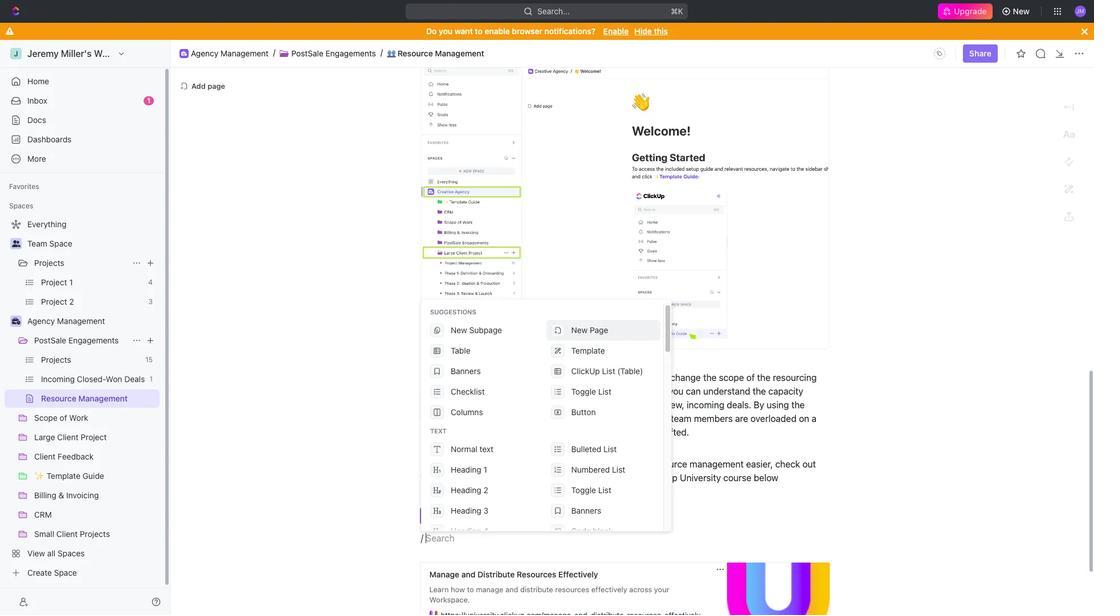 Task type: locate. For each thing, give the bounding box(es) containing it.
normal
[[451, 444, 477, 454]]

dashboards
[[27, 134, 72, 144]]

0 vertical spatial understand
[[703, 387, 750, 397]]

easier,
[[746, 460, 773, 470]]

0 horizontal spatial postsale
[[34, 336, 66, 345]]

0 horizontal spatial understand
[[433, 460, 480, 470]]

can
[[653, 373, 668, 383], [686, 387, 701, 397], [597, 414, 611, 424]]

determine down different
[[561, 400, 603, 411]]

0 vertical spatial all
[[450, 400, 460, 411]]

change
[[670, 373, 701, 383]]

1 vertical spatial postsale
[[34, 336, 66, 345]]

1 vertical spatial agency
[[27, 316, 55, 326]]

that
[[608, 460, 624, 470]]

new down suggestions
[[451, 325, 467, 335]]

agency inside the sidebar navigation
[[27, 316, 55, 326]]

(table)
[[617, 366, 643, 376]]

agency management up the page
[[191, 48, 269, 58]]

2 horizontal spatial can
[[686, 387, 701, 397]]

1 vertical spatial toggle
[[571, 486, 596, 495]]

you up timelines
[[579, 414, 594, 424]]

features
[[510, 460, 544, 470]]

1 vertical spatial 1
[[484, 465, 487, 475]]

space up projects
[[49, 239, 72, 248]]

agency right business time icon
[[191, 48, 218, 58]]

1 horizontal spatial agency management link
[[191, 48, 269, 58]]

heading 2
[[451, 486, 488, 495]]

agency management
[[191, 48, 269, 58], [27, 316, 105, 326]]

sidebar navigation
[[0, 40, 170, 615]]

heading for heading 4
[[451, 527, 481, 536]]

agency management inside the sidebar navigation
[[27, 316, 105, 326]]

at up the helping
[[530, 373, 538, 383]]

postsale engagements for postsale engagements link to the top
[[291, 48, 376, 58]]

these inside to understand all the features of these views that make resource management easier, check out the clickup help center documentation as well as the clickup university course below
[[557, 460, 580, 470]]

1 horizontal spatial of
[[746, 373, 755, 383]]

engagements for bottommost postsale engagements link
[[68, 336, 119, 345]]

toggle list down well at right bottom
[[571, 486, 611, 495]]

you up list
[[533, 400, 548, 411]]

0 horizontal spatial agency
[[27, 316, 55, 326]]

toggle list
[[571, 387, 611, 397], [571, 486, 611, 495]]

1 vertical spatial understand
[[614, 414, 661, 424]]

agency right business time image
[[27, 316, 55, 326]]

of right scope
[[746, 373, 755, 383]]

resourcing up capacity
[[773, 373, 817, 383]]

0 horizontal spatial all
[[450, 400, 460, 411]]

clickup
[[571, 366, 600, 376], [437, 473, 469, 483], [645, 473, 677, 483]]

heading down normal
[[451, 465, 481, 475]]

0 horizontal spatial using
[[524, 387, 547, 397]]

if down list
[[549, 428, 554, 438]]

agency management for agency management link associated with business time image
[[27, 316, 105, 326]]

0 vertical spatial determine
[[561, 400, 603, 411]]

heading 3
[[451, 506, 488, 516]]

toggle down different
[[571, 387, 596, 397]]

2 horizontal spatial by
[[754, 400, 764, 411]]

level, up for
[[645, 387, 666, 397]]

all inside to understand all the features of these views that make resource management easier, check out the clickup help center documentation as well as the clickup university course below
[[483, 460, 492, 470]]

banners up checklist
[[451, 366, 481, 376]]

or
[[530, 414, 539, 424], [494, 428, 502, 438]]

of up documentation
[[546, 460, 554, 470]]

manage and distribute resources effectively
[[429, 570, 598, 580]]

banners
[[451, 366, 481, 376], [571, 506, 601, 516]]

1 horizontal spatial agency management
[[191, 48, 269, 58]]

1 horizontal spatial 1
[[484, 465, 487, 475]]

docs link
[[5, 111, 160, 129]]

can down change
[[686, 387, 701, 397]]

engagements inside the sidebar navigation
[[68, 336, 119, 345]]

1 horizontal spatial level,
[[645, 387, 666, 397]]

folder
[[504, 414, 528, 424]]

can up timelines
[[597, 414, 611, 424]]

as right well at right bottom
[[618, 473, 627, 483]]

1 vertical spatial if
[[549, 428, 554, 438]]

columns
[[451, 407, 483, 417]]

the down locations,
[[601, 387, 614, 397]]

views inside to understand all the features of these views that make resource management easier, check out the clickup help center documentation as well as the clickup university course below
[[582, 460, 605, 470]]

the left scope
[[703, 373, 717, 383]]

team space link
[[27, 235, 157, 253]]

well
[[599, 473, 615, 483]]

home
[[27, 76, 49, 86]]

want inside by leveraging these views at the different locations, you can change the scope of the resourcing you want to focus on. by using the views at the space level, you can understand the capacity across all projects, helping you to determine resourcing for new, incoming deals. by using the views at the project folder or list level, you can understand if team members are overloaded on a particular project or determine if the timelines need to be shifted.
[[438, 387, 458, 397]]

0 vertical spatial using
[[524, 387, 547, 397]]

0 vertical spatial by
[[421, 373, 431, 383]]

resource up "heading 4"
[[450, 511, 485, 521]]

out
[[803, 460, 816, 470]]

at up particular
[[446, 414, 454, 424]]

members
[[694, 414, 733, 424]]

1 horizontal spatial can
[[653, 373, 668, 383]]

1 heading from the top
[[451, 465, 481, 475]]

banners up code
[[571, 506, 601, 516]]

2 as from the left
[[618, 473, 627, 483]]

using resource management views
[[426, 511, 561, 521]]

help
[[471, 473, 490, 483]]

1 vertical spatial toggle list
[[571, 486, 611, 495]]

below
[[754, 473, 778, 483]]

management
[[221, 48, 269, 58], [435, 48, 484, 58], [57, 316, 105, 326], [487, 511, 536, 521]]

0 horizontal spatial clickup
[[437, 473, 469, 483]]

all up help
[[483, 460, 492, 470]]

0 vertical spatial level,
[[645, 387, 666, 397]]

new
[[1013, 6, 1030, 16], [451, 325, 467, 335], [571, 325, 588, 335]]

0 horizontal spatial new
[[451, 325, 467, 335]]

0 vertical spatial toggle
[[571, 387, 596, 397]]

want right do
[[455, 26, 473, 36]]

toggle list up button
[[571, 387, 611, 397]]

postsale for postsale engagements link to the top
[[291, 48, 323, 58]]

code
[[571, 527, 591, 536]]

text
[[430, 427, 447, 435]]

all
[[450, 400, 460, 411], [483, 460, 492, 470]]

resourcing
[[773, 373, 817, 383], [605, 400, 649, 411]]

0 vertical spatial resourcing
[[773, 373, 817, 383]]

0 horizontal spatial banners
[[451, 366, 481, 376]]

to down leveraging
[[460, 387, 469, 397]]

enable
[[603, 26, 629, 36]]

0 vertical spatial toggle list
[[571, 387, 611, 397]]

inbox
[[27, 96, 47, 105]]

1 vertical spatial or
[[494, 428, 502, 438]]

tree containing team space
[[5, 215, 160, 582]]

toggle down numbered
[[571, 486, 596, 495]]

space down (table)
[[617, 387, 642, 397]]

0 horizontal spatial space
[[49, 239, 72, 248]]

hide
[[634, 26, 652, 36]]

determine
[[561, 400, 603, 411], [505, 428, 547, 438]]

1 vertical spatial agency management
[[27, 316, 105, 326]]

agency for business time icon
[[191, 48, 218, 58]]

0 vertical spatial of
[[746, 373, 755, 383]]

using up overloaded
[[767, 400, 789, 411]]

0 vertical spatial or
[[530, 414, 539, 424]]

agency management right business time image
[[27, 316, 105, 326]]

1 horizontal spatial all
[[483, 460, 492, 470]]

1 horizontal spatial banners
[[571, 506, 601, 516]]

1 horizontal spatial determine
[[561, 400, 603, 411]]

new page
[[571, 325, 608, 335]]

0 horizontal spatial engagements
[[68, 336, 119, 345]]

1 vertical spatial by
[[512, 387, 522, 397]]

0 horizontal spatial postsale engagements link
[[34, 332, 128, 350]]

management inside the sidebar navigation
[[57, 316, 105, 326]]

bulleted list
[[571, 444, 617, 454]]

all down checklist
[[450, 400, 460, 411]]

these
[[479, 373, 502, 383], [557, 460, 580, 470]]

you
[[439, 26, 452, 36], [636, 373, 651, 383], [421, 387, 436, 397], [669, 387, 684, 397], [533, 400, 548, 411], [579, 414, 594, 424]]

to left be
[[635, 428, 643, 438]]

0 horizontal spatial postsale engagements
[[34, 336, 119, 345]]

capacity
[[768, 387, 803, 397]]

2 heading from the top
[[451, 486, 481, 495]]

heading for heading 2
[[451, 486, 481, 495]]

understand inside to understand all the features of these views that make resource management easier, check out the clickup help center documentation as well as the clickup university course below
[[433, 460, 480, 470]]

these up documentation
[[557, 460, 580, 470]]

all inside by leveraging these views at the different locations, you can change the scope of the resourcing you want to focus on. by using the views at the space level, you can understand the capacity across all projects, helping you to determine resourcing for new, incoming deals. by using the views at the project folder or list level, you can understand if team members are overloaded on a particular project or determine if the timelines need to be shifted.
[[450, 400, 460, 411]]

as
[[588, 473, 597, 483], [618, 473, 627, 483]]

by up overloaded
[[754, 400, 764, 411]]

list left make
[[612, 465, 625, 475]]

2 vertical spatial at
[[446, 414, 454, 424]]

or down the helping
[[494, 428, 502, 438]]

heading for heading 3
[[451, 506, 481, 516]]

1 vertical spatial at
[[591, 387, 599, 397]]

the down make
[[630, 473, 643, 483]]

resource for using
[[450, 511, 485, 521]]

3 heading from the top
[[451, 506, 481, 516]]

determine down folder
[[505, 428, 547, 438]]

0 vertical spatial these
[[479, 373, 502, 383]]

1 vertical spatial space
[[617, 387, 642, 397]]

postsale engagements
[[291, 48, 376, 58], [34, 336, 119, 345]]

understand down normal
[[433, 460, 480, 470]]

project up the normal text
[[462, 428, 491, 438]]

1 vertical spatial banners
[[571, 506, 601, 516]]

using up the helping
[[524, 387, 547, 397]]

1 as from the left
[[588, 473, 597, 483]]

0 vertical spatial if
[[663, 414, 668, 424]]

0 vertical spatial 1
[[147, 96, 150, 105]]

normal text
[[451, 444, 493, 454]]

new left page
[[571, 325, 588, 335]]

0 horizontal spatial agency management link
[[27, 312, 157, 331]]

2 vertical spatial can
[[597, 414, 611, 424]]

1 horizontal spatial postsale engagements
[[291, 48, 376, 58]]

0 horizontal spatial agency management
[[27, 316, 105, 326]]

agency management link for business time icon
[[191, 48, 269, 58]]

2 toggle from the top
[[571, 486, 596, 495]]

1 vertical spatial want
[[438, 387, 458, 397]]

heading left 4
[[451, 527, 481, 536]]

at down locations,
[[591, 387, 599, 397]]

postsale engagements for bottommost postsale engagements link
[[34, 336, 119, 345]]

0 horizontal spatial these
[[479, 373, 502, 383]]

1 horizontal spatial as
[[618, 473, 627, 483]]

clickup down template
[[571, 366, 600, 376]]

tree
[[5, 215, 160, 582]]

views down bulleted list
[[582, 460, 605, 470]]

these inside by leveraging these views at the different locations, you can change the scope of the resourcing you want to focus on. by using the views at the space level, you can understand the capacity across all projects, helping you to determine resourcing for new, incoming deals. by using the views at the project folder or list level, you can understand if team members are overloaded on a particular project or determine if the timelines need to be shifted.
[[479, 373, 502, 383]]

1
[[147, 96, 150, 105], [484, 465, 487, 475]]

by up the across at the bottom left
[[421, 373, 431, 383]]

1 vertical spatial postsale engagements
[[34, 336, 119, 345]]

0 vertical spatial agency
[[191, 48, 218, 58]]

1 vertical spatial resourcing
[[605, 400, 649, 411]]

resource
[[651, 460, 687, 470]]

⌘k
[[671, 6, 684, 16]]

this
[[654, 26, 668, 36]]

postsale
[[291, 48, 323, 58], [34, 336, 66, 345]]

check
[[775, 460, 800, 470]]

clickup down resource
[[645, 473, 677, 483]]

2 horizontal spatial new
[[1013, 6, 1030, 16]]

the down the to
[[421, 473, 434, 483]]

1 horizontal spatial space
[[617, 387, 642, 397]]

new right upgrade on the top right of the page
[[1013, 6, 1030, 16]]

4 heading from the top
[[451, 527, 481, 536]]

by up the helping
[[512, 387, 522, 397]]

at
[[530, 373, 538, 383], [591, 387, 599, 397], [446, 414, 454, 424]]

overloaded
[[751, 414, 797, 424]]

0 horizontal spatial as
[[588, 473, 597, 483]]

1 horizontal spatial resourcing
[[773, 373, 817, 383]]

space
[[49, 239, 72, 248], [617, 387, 642, 397]]

be
[[645, 428, 656, 438]]

1 horizontal spatial agency
[[191, 48, 218, 58]]

1 horizontal spatial postsale
[[291, 48, 323, 58]]

postsale inside tree
[[34, 336, 66, 345]]

understand down scope
[[703, 387, 750, 397]]

1 vertical spatial using
[[767, 400, 789, 411]]

/
[[421, 534, 424, 544]]

views up text
[[421, 414, 444, 424]]

as left well at right bottom
[[588, 473, 597, 483]]

resourcing up need
[[605, 400, 649, 411]]

heading
[[451, 465, 481, 475], [451, 486, 481, 495], [451, 506, 481, 516], [451, 527, 481, 536]]

1 vertical spatial all
[[483, 460, 492, 470]]

agency management link for business time image
[[27, 312, 157, 331]]

1 horizontal spatial these
[[557, 460, 580, 470]]

understand up be
[[614, 414, 661, 424]]

space inside by leveraging these views at the different locations, you can change the scope of the resourcing you want to focus on. by using the views at the space level, you can understand the capacity across all projects, helping you to determine resourcing for new, incoming deals. by using the views at the project folder or list level, you can understand if team members are overloaded on a particular project or determine if the timelines need to be shifted.
[[617, 387, 642, 397]]

incoming
[[687, 400, 724, 411]]

0 vertical spatial want
[[455, 26, 473, 36]]

1 horizontal spatial postsale engagements link
[[291, 48, 376, 58]]

you up new,
[[669, 387, 684, 397]]

0 vertical spatial engagements
[[326, 48, 376, 58]]

block
[[593, 527, 613, 536]]

list down well at right bottom
[[598, 486, 611, 495]]

distribute
[[478, 570, 515, 580]]

postsale for bottommost postsale engagements link
[[34, 336, 66, 345]]

views
[[504, 373, 528, 383], [565, 387, 588, 397], [421, 414, 444, 424], [582, 460, 605, 470]]

using
[[426, 511, 448, 521]]

resource right 👥 at the left top of the page
[[398, 48, 433, 58]]

heading down help
[[451, 486, 481, 495]]

0 horizontal spatial of
[[546, 460, 554, 470]]

0 vertical spatial can
[[653, 373, 668, 383]]

heading left 3
[[451, 506, 481, 516]]

if left team
[[663, 414, 668, 424]]

agency management for agency management link corresponding to business time icon
[[191, 48, 269, 58]]

postsale engagements inside tree
[[34, 336, 119, 345]]

0 horizontal spatial by
[[421, 373, 431, 383]]

want
[[455, 26, 473, 36], [438, 387, 458, 397]]

0 vertical spatial at
[[530, 373, 538, 383]]

list up that
[[604, 444, 617, 454]]

clickup up heading 2
[[437, 473, 469, 483]]

can left change
[[653, 373, 668, 383]]

1 horizontal spatial resource
[[450, 511, 485, 521]]

level, right list
[[555, 414, 577, 424]]

2 horizontal spatial understand
[[703, 387, 750, 397]]

0 horizontal spatial 1
[[147, 96, 150, 105]]

1 vertical spatial agency management link
[[27, 312, 157, 331]]

0 vertical spatial space
[[49, 239, 72, 248]]

the
[[540, 373, 554, 383], [703, 373, 717, 383], [757, 373, 771, 383], [549, 387, 563, 397], [601, 387, 614, 397], [753, 387, 766, 397], [791, 400, 805, 411], [457, 414, 470, 424], [557, 428, 570, 438], [494, 460, 507, 470], [421, 473, 434, 483], [630, 473, 643, 483]]

want down leveraging
[[438, 387, 458, 397]]

engagements
[[326, 48, 376, 58], [68, 336, 119, 345]]

tree inside the sidebar navigation
[[5, 215, 160, 582]]

project down the projects,
[[473, 414, 502, 424]]

1 horizontal spatial using
[[767, 400, 789, 411]]

or left list
[[530, 414, 539, 424]]

these up focus
[[479, 373, 502, 383]]

and
[[461, 570, 475, 580]]

1 horizontal spatial at
[[530, 373, 538, 383]]

0 vertical spatial postsale
[[291, 48, 323, 58]]

spaces
[[9, 202, 33, 210]]

to up list
[[550, 400, 559, 411]]

level,
[[645, 387, 666, 397], [555, 414, 577, 424]]

projects link
[[34, 254, 128, 272]]



Task type: describe. For each thing, give the bounding box(es) containing it.
helping
[[500, 400, 531, 411]]

enable
[[485, 26, 510, 36]]

4
[[484, 527, 489, 536]]

subpage
[[469, 325, 502, 335]]

2 horizontal spatial at
[[591, 387, 599, 397]]

on.
[[496, 387, 509, 397]]

👥
[[387, 49, 396, 58]]

projects,
[[462, 400, 498, 411]]

to left enable
[[475, 26, 483, 36]]

share
[[969, 48, 992, 58]]

1 horizontal spatial clickup
[[571, 366, 600, 376]]

notifications?
[[545, 26, 596, 36]]

3
[[484, 506, 488, 516]]

1 horizontal spatial understand
[[614, 414, 661, 424]]

suggestions
[[430, 308, 476, 316]]

projects
[[34, 258, 64, 268]]

list
[[541, 414, 553, 424]]

2 toggle list from the top
[[571, 486, 611, 495]]

leveraging
[[434, 373, 477, 383]]

1 toggle from the top
[[571, 387, 596, 397]]

management
[[690, 460, 744, 470]]

you right locations,
[[636, 373, 651, 383]]

documentation
[[523, 473, 585, 483]]

the left capacity
[[753, 387, 766, 397]]

browser
[[512, 26, 542, 36]]

button
[[571, 407, 596, 417]]

space inside the sidebar navigation
[[49, 239, 72, 248]]

make
[[626, 460, 649, 470]]

0 horizontal spatial resourcing
[[605, 400, 649, 411]]

heading for heading 1
[[451, 465, 481, 475]]

focus
[[471, 387, 494, 397]]

clickup list (table)
[[571, 366, 643, 376]]

0 vertical spatial postsale engagements link
[[291, 48, 376, 58]]

locations,
[[593, 373, 633, 383]]

numbered list
[[571, 465, 625, 475]]

add page
[[191, 81, 225, 90]]

checklist
[[451, 387, 485, 397]]

scope
[[719, 373, 744, 383]]

the left timelines
[[557, 428, 570, 438]]

to understand all the features of these views that make resource management easier, check out the clickup help center documentation as well as the clickup university course below
[[421, 460, 818, 483]]

need
[[612, 428, 632, 438]]

are
[[735, 414, 748, 424]]

new,
[[665, 400, 684, 411]]

timelines
[[572, 428, 609, 438]]

2 horizontal spatial clickup
[[645, 473, 677, 483]]

team
[[27, 239, 47, 248]]

agency for business time image
[[27, 316, 55, 326]]

the up capacity
[[757, 373, 771, 383]]

favorites
[[9, 182, 39, 191]]

page
[[208, 81, 225, 90]]

do
[[426, 26, 437, 36]]

shifted.
[[658, 428, 689, 438]]

different
[[556, 373, 591, 383]]

user group image
[[12, 240, 20, 247]]

0 horizontal spatial can
[[597, 414, 611, 424]]

new for new page
[[571, 325, 588, 335]]

template
[[571, 346, 605, 356]]

0 horizontal spatial at
[[446, 414, 454, 424]]

1 vertical spatial level,
[[555, 414, 577, 424]]

the up center
[[494, 460, 507, 470]]

of inside to understand all the features of these views that make resource management easier, check out the clickup help center documentation as well as the clickup university course below
[[546, 460, 554, 470]]

upgrade link
[[938, 3, 992, 19]]

a
[[812, 414, 817, 424]]

you right do
[[439, 26, 452, 36]]

👥 resource management
[[387, 48, 484, 58]]

team space
[[27, 239, 72, 248]]

bulleted
[[571, 444, 601, 454]]

1 inside the sidebar navigation
[[147, 96, 150, 105]]

engagements for postsale engagements link to the top
[[326, 48, 376, 58]]

1 vertical spatial postsale engagements link
[[34, 332, 128, 350]]

table
[[451, 346, 470, 356]]

favorites button
[[5, 180, 44, 194]]

2
[[484, 486, 488, 495]]

docs
[[27, 115, 46, 125]]

0 horizontal spatial if
[[549, 428, 554, 438]]

views
[[538, 511, 561, 521]]

business time image
[[181, 51, 187, 56]]

0 vertical spatial project
[[473, 414, 502, 424]]

search...
[[538, 6, 570, 16]]

the down different
[[549, 387, 563, 397]]

by leveraging these views at the different locations, you can change the scope of the resourcing you want to focus on. by using the views at the space level, you can understand the capacity across all projects, helping you to determine resourcing for new, incoming deals. by using the views at the project folder or list level, you can understand if team members are overloaded on a particular project or determine if the timelines need to be shifted.
[[421, 373, 819, 438]]

to
[[421, 460, 431, 470]]

list down locations,
[[598, 387, 611, 397]]

center
[[493, 473, 521, 483]]

views up on.
[[504, 373, 528, 383]]

new for new subpage
[[451, 325, 467, 335]]

manage
[[429, 570, 459, 580]]

upgrade
[[954, 6, 987, 16]]

add
[[191, 81, 206, 90]]

page
[[590, 325, 608, 335]]

1 horizontal spatial by
[[512, 387, 522, 397]]

1 vertical spatial project
[[462, 428, 491, 438]]

university
[[680, 473, 721, 483]]

list left (table)
[[602, 366, 615, 376]]

new button
[[997, 2, 1037, 21]]

the left different
[[540, 373, 554, 383]]

course
[[723, 473, 752, 483]]

the up on
[[791, 400, 805, 411]]

code block
[[571, 527, 613, 536]]

do you want to enable browser notifications? enable hide this
[[426, 26, 668, 36]]

of inside by leveraging these views at the different locations, you can change the scope of the resourcing you want to focus on. by using the views at the space level, you can understand the capacity across all projects, helping you to determine resourcing for new, incoming deals. by using the views at the project folder or list level, you can understand if team members are overloaded on a particular project or determine if the timelines need to be shifted.
[[746, 373, 755, 383]]

resource for 👥
[[398, 48, 433, 58]]

heading 4
[[451, 527, 489, 536]]

on
[[799, 414, 809, 424]]

0 horizontal spatial or
[[494, 428, 502, 438]]

you up the across at the bottom left
[[421, 387, 436, 397]]

across
[[421, 400, 448, 411]]

for
[[652, 400, 663, 411]]

new inside button
[[1013, 6, 1030, 16]]

heading 1
[[451, 465, 487, 475]]

1 toggle list from the top
[[571, 387, 611, 397]]

views down different
[[565, 387, 588, 397]]

the down the projects,
[[457, 414, 470, 424]]

0 horizontal spatial determine
[[505, 428, 547, 438]]

business time image
[[12, 318, 20, 325]]

new subpage
[[451, 325, 502, 335]]

0 vertical spatial banners
[[451, 366, 481, 376]]

1 horizontal spatial if
[[663, 414, 668, 424]]



Task type: vqa. For each thing, say whether or not it's contained in the screenshot.
overloaded
yes



